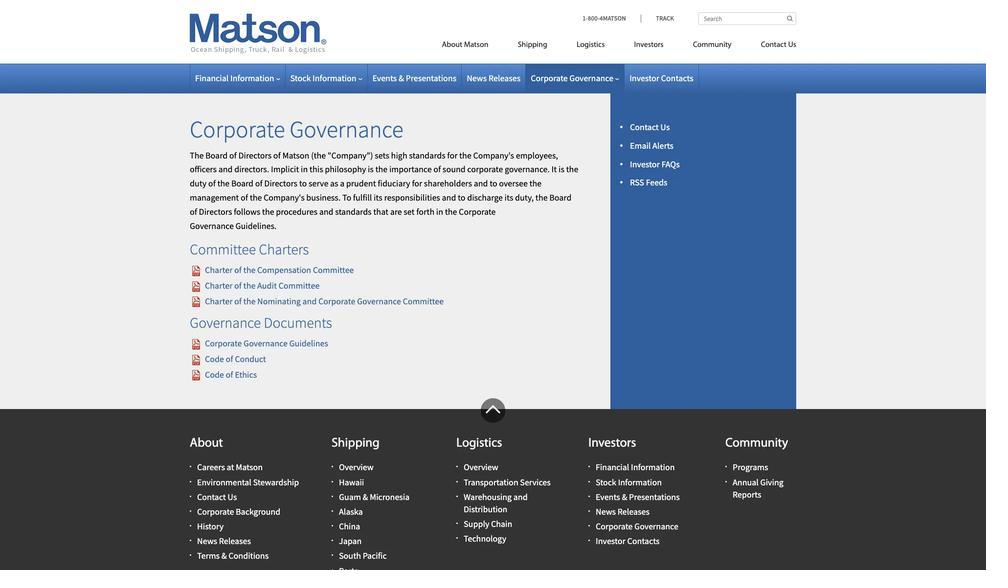 Task type: locate. For each thing, give the bounding box(es) containing it.
1 horizontal spatial contact us link
[[630, 121, 670, 133]]

high
[[391, 150, 408, 161]]

the down sets
[[376, 164, 388, 175]]

& inside careers at matson environmental stewardship contact us corporate background history news releases terms & conditions
[[222, 550, 227, 562]]

0 vertical spatial news
[[467, 72, 487, 84]]

audit
[[257, 280, 277, 291]]

0 horizontal spatial logistics
[[457, 437, 502, 450]]

2 horizontal spatial board
[[550, 192, 572, 203]]

directors down implicit
[[264, 178, 298, 189]]

conduct
[[235, 353, 266, 365]]

shipping inside "shipping" link
[[518, 41, 548, 49]]

contacts inside the financial information stock information events & presentations news releases corporate governance investor contacts
[[628, 536, 660, 547]]

documents
[[264, 313, 332, 332]]

code of conduct link
[[190, 353, 266, 365]]

overview inside overview transportation services warehousing and distribution supply chain technology
[[464, 462, 499, 473]]

contact us up email alerts link
[[630, 121, 670, 133]]

china
[[339, 521, 360, 532]]

technology
[[464, 533, 507, 544]]

1 horizontal spatial shipping
[[518, 41, 548, 49]]

board up officers
[[206, 150, 228, 161]]

0 horizontal spatial contact us
[[630, 121, 670, 133]]

overview link up transportation
[[464, 462, 499, 473]]

2 vertical spatial news
[[197, 536, 217, 547]]

shipping link
[[503, 36, 562, 56]]

the up sound
[[460, 150, 472, 161]]

financial inside the financial information stock information events & presentations news releases corporate governance investor contacts
[[596, 462, 630, 473]]

contact us inside "link"
[[761, 41, 797, 49]]

0 horizontal spatial overview
[[339, 462, 374, 473]]

1 horizontal spatial contact us
[[761, 41, 797, 49]]

micronesia
[[370, 491, 410, 502]]

0 vertical spatial community
[[693, 41, 732, 49]]

2 is from the left
[[559, 164, 565, 175]]

community up programs link
[[726, 437, 789, 450]]

2 vertical spatial investor
[[596, 536, 626, 547]]

and down business.
[[319, 206, 334, 217]]

matson up implicit
[[283, 150, 309, 161]]

business.
[[307, 192, 341, 203]]

the down governance.
[[530, 178, 542, 189]]

history link
[[197, 521, 224, 532]]

of right duty
[[208, 178, 216, 189]]

programs
[[733, 462, 769, 473]]

in
[[301, 164, 308, 175], [436, 206, 443, 217]]

environmental
[[197, 476, 252, 488]]

contact us link down environmental
[[197, 491, 237, 502]]

the board of directors of matson (the "company") sets high standards for the company's employees, officers and directors. implicit in this philosophy is the importance of sound corporate governance. it is the duty of the board of directors to serve as a prudent fiduciary for shareholders and to oversee the management of the company's business. to fulfill its responsibilities and to discharge its duty, the board of directors follows the procedures and standards that are set forth in the corporate governance guidelines.
[[190, 150, 579, 231]]

events
[[373, 72, 397, 84], [596, 491, 621, 502]]

0 vertical spatial matson
[[464, 41, 489, 49]]

2 vertical spatial contact
[[197, 491, 226, 502]]

email
[[630, 140, 651, 151]]

1 overview from the left
[[339, 462, 374, 473]]

news releases link
[[467, 72, 521, 84], [596, 506, 650, 517], [197, 536, 251, 547]]

conditions
[[229, 550, 269, 562]]

about inside "link"
[[442, 41, 463, 49]]

1 vertical spatial matson
[[283, 150, 309, 161]]

1 vertical spatial charter
[[205, 280, 233, 291]]

warehousing and distribution link
[[464, 491, 528, 515]]

1 horizontal spatial us
[[661, 121, 670, 133]]

community inside top menu navigation
[[693, 41, 732, 49]]

1 horizontal spatial overview
[[464, 462, 499, 473]]

sound
[[443, 164, 466, 175]]

the up management
[[218, 178, 230, 189]]

contact inside "link"
[[761, 41, 787, 49]]

0 horizontal spatial releases
[[219, 536, 251, 547]]

chain
[[491, 518, 513, 530]]

importance
[[390, 164, 432, 175]]

2 vertical spatial board
[[550, 192, 572, 203]]

2 horizontal spatial news
[[596, 506, 616, 517]]

warehousing
[[464, 491, 512, 502]]

corporate governance up the (the
[[190, 115, 404, 144]]

events & presentations link
[[373, 72, 457, 84], [596, 491, 680, 502]]

0 vertical spatial presentations
[[406, 72, 457, 84]]

of up implicit
[[273, 150, 281, 161]]

matson up environmental stewardship link
[[236, 462, 263, 473]]

and inside overview transportation services warehousing and distribution supply chain technology
[[514, 491, 528, 502]]

contact down search search box
[[761, 41, 787, 49]]

to down corporate
[[490, 178, 498, 189]]

2 code from the top
[[205, 369, 224, 380]]

company's up corporate
[[473, 150, 514, 161]]

&
[[399, 72, 404, 84], [363, 491, 368, 502], [622, 491, 628, 502], [222, 550, 227, 562]]

overview for transportation
[[464, 462, 499, 473]]

us up corporate background link
[[228, 491, 237, 502]]

the right follows
[[262, 206, 274, 217]]

0 vertical spatial standards
[[409, 150, 446, 161]]

financial information stock information events & presentations news releases corporate governance investor contacts
[[596, 462, 680, 547]]

of down directors.
[[255, 178, 263, 189]]

corporate governance down logistics link
[[531, 72, 614, 84]]

the right it
[[567, 164, 579, 175]]

footer
[[0, 398, 987, 570]]

information for financial information stock information events & presentations news releases corporate governance investor contacts
[[631, 462, 675, 473]]

1 horizontal spatial matson
[[283, 150, 309, 161]]

2 horizontal spatial releases
[[618, 506, 650, 517]]

investor contacts link for news releases link corresponding to the topmost financial information link events & presentations link's corporate governance link
[[630, 72, 694, 84]]

0 horizontal spatial news
[[197, 536, 217, 547]]

board down it
[[550, 192, 572, 203]]

1 vertical spatial contacts
[[628, 536, 660, 547]]

its down oversee
[[505, 192, 514, 203]]

contact us link down the search icon on the right of the page
[[747, 36, 797, 56]]

the up follows
[[250, 192, 262, 203]]

releases
[[489, 72, 521, 84], [618, 506, 650, 517], [219, 536, 251, 547]]

is right it
[[559, 164, 565, 175]]

1 horizontal spatial news releases link
[[467, 72, 521, 84]]

1 vertical spatial news
[[596, 506, 616, 517]]

overview
[[339, 462, 374, 473], [464, 462, 499, 473]]

0 horizontal spatial financial
[[195, 72, 229, 84]]

about matson link
[[428, 36, 503, 56]]

0 horizontal spatial corporate governance
[[190, 115, 404, 144]]

the right forth on the top left of the page
[[445, 206, 457, 217]]

at
[[227, 462, 234, 473]]

contact up the email
[[630, 121, 659, 133]]

0 horizontal spatial for
[[412, 178, 422, 189]]

and right officers
[[219, 164, 233, 175]]

code down the "code of conduct" link on the left
[[205, 369, 224, 380]]

matson
[[464, 41, 489, 49], [283, 150, 309, 161], [236, 462, 263, 473]]

1 vertical spatial logistics
[[457, 437, 502, 450]]

of left audit
[[234, 280, 242, 291]]

overview link up hawaii link
[[339, 462, 374, 473]]

employees,
[[516, 150, 558, 161]]

1 vertical spatial presentations
[[629, 491, 680, 502]]

0 vertical spatial releases
[[489, 72, 521, 84]]

1 is from the left
[[368, 164, 374, 175]]

1 horizontal spatial contacts
[[661, 72, 694, 84]]

0 horizontal spatial to
[[299, 178, 307, 189]]

logistics
[[577, 41, 605, 49], [457, 437, 502, 450]]

2 horizontal spatial matson
[[464, 41, 489, 49]]

background
[[236, 506, 280, 517]]

the up charter of the audit committee link
[[244, 264, 256, 276]]

contact
[[761, 41, 787, 49], [630, 121, 659, 133], [197, 491, 226, 502]]

releases inside the financial information stock information events & presentations news releases corporate governance investor contacts
[[618, 506, 650, 517]]

0 vertical spatial contact
[[761, 41, 787, 49]]

2 vertical spatial charter
[[205, 295, 233, 307]]

1 overview link from the left
[[339, 462, 374, 473]]

presentations inside the financial information stock information events & presentations news releases corporate governance investor contacts
[[629, 491, 680, 502]]

0 horizontal spatial us
[[228, 491, 237, 502]]

directors down management
[[199, 206, 232, 217]]

1 horizontal spatial its
[[505, 192, 514, 203]]

0 vertical spatial investor
[[630, 72, 660, 84]]

community
[[693, 41, 732, 49], [726, 437, 789, 450]]

0 horizontal spatial contact
[[197, 491, 226, 502]]

investors link
[[620, 36, 679, 56]]

code up 'code of ethics' link
[[205, 353, 224, 365]]

0 horizontal spatial stock
[[290, 72, 311, 84]]

hawaii link
[[339, 476, 364, 488]]

us inside "link"
[[789, 41, 797, 49]]

news inside careers at matson environmental stewardship contact us corporate background history news releases terms & conditions
[[197, 536, 217, 547]]

contact us link up email alerts link
[[630, 121, 670, 133]]

stock inside the financial information stock information events & presentations news releases corporate governance investor contacts
[[596, 476, 617, 488]]

south
[[339, 550, 361, 562]]

2 its from the left
[[505, 192, 514, 203]]

& inside overview hawaii guam & micronesia alaska china japan south pacific
[[363, 491, 368, 502]]

directors
[[239, 150, 272, 161], [264, 178, 298, 189], [199, 206, 232, 217]]

corporate
[[531, 72, 568, 84], [190, 115, 285, 144], [459, 206, 496, 217], [319, 295, 355, 307], [205, 338, 242, 349], [197, 506, 234, 517], [596, 521, 633, 532]]

contact down environmental
[[197, 491, 226, 502]]

1 vertical spatial investor contacts link
[[596, 536, 660, 547]]

None search field
[[699, 12, 797, 25]]

overview transportation services warehousing and distribution supply chain technology
[[464, 462, 551, 544]]

0 horizontal spatial its
[[374, 192, 383, 203]]

overview link
[[339, 462, 374, 473], [464, 462, 499, 473]]

board
[[206, 150, 228, 161], [231, 178, 254, 189], [550, 192, 572, 203]]

philosophy
[[325, 164, 366, 175]]

about
[[442, 41, 463, 49], [190, 437, 223, 450]]

implicit
[[271, 164, 299, 175]]

0 horizontal spatial is
[[368, 164, 374, 175]]

1 horizontal spatial standards
[[409, 150, 446, 161]]

2 overview link from the left
[[464, 462, 499, 473]]

standards down to
[[335, 206, 372, 217]]

standards up importance at the top of the page
[[409, 150, 446, 161]]

set
[[404, 206, 415, 217]]

1 vertical spatial financial
[[596, 462, 630, 473]]

and down shareholders
[[442, 192, 456, 203]]

1 vertical spatial stock
[[596, 476, 617, 488]]

and inside charter of the compensation committee charter of the audit committee charter of the nominating and corporate governance committee
[[303, 295, 317, 307]]

0 horizontal spatial stock information link
[[290, 72, 362, 84]]

stock
[[290, 72, 311, 84], [596, 476, 617, 488]]

corporate inside charter of the compensation committee charter of the audit committee charter of the nominating and corporate governance committee
[[319, 295, 355, 307]]

2 overview from the left
[[464, 462, 499, 473]]

overview up hawaii link
[[339, 462, 374, 473]]

1 horizontal spatial company's
[[473, 150, 514, 161]]

supply
[[464, 518, 490, 530]]

charter
[[205, 264, 233, 276], [205, 280, 233, 291], [205, 295, 233, 307]]

0 vertical spatial events & presentations link
[[373, 72, 457, 84]]

0 horizontal spatial overview link
[[339, 462, 374, 473]]

in left this
[[301, 164, 308, 175]]

0 vertical spatial company's
[[473, 150, 514, 161]]

0 vertical spatial financial
[[195, 72, 229, 84]]

investor for investor contacts
[[630, 72, 660, 84]]

and down 'transportation services' 'link'
[[514, 491, 528, 502]]

1 vertical spatial contact us link
[[630, 121, 670, 133]]

in right forth on the top left of the page
[[436, 206, 443, 217]]

1 horizontal spatial stock information link
[[596, 476, 662, 488]]

corporate inside corporate governance guidelines code of conduct code of ethics
[[205, 338, 242, 349]]

is
[[368, 164, 374, 175], [559, 164, 565, 175]]

duty
[[190, 178, 207, 189]]

0 vertical spatial charter
[[205, 264, 233, 276]]

corporate inside careers at matson environmental stewardship contact us corporate background history news releases terms & conditions
[[197, 506, 234, 517]]

news inside the financial information stock information events & presentations news releases corporate governance investor contacts
[[596, 506, 616, 517]]

0 horizontal spatial board
[[206, 150, 228, 161]]

us down the search icon on the right of the page
[[789, 41, 797, 49]]

information for financial information
[[230, 72, 274, 84]]

transportation
[[464, 476, 519, 488]]

2 vertical spatial contact us link
[[197, 491, 237, 502]]

for up sound
[[447, 150, 458, 161]]

2 horizontal spatial contact
[[761, 41, 787, 49]]

corporate governance link for news releases link associated with events & presentations link for right financial information link
[[596, 521, 679, 532]]

responsibilities
[[384, 192, 440, 203]]

directors up directors.
[[239, 150, 272, 161]]

board down directors.
[[231, 178, 254, 189]]

supply chain link
[[464, 518, 513, 530]]

its up "that"
[[374, 192, 383, 203]]

careers at matson link
[[197, 462, 263, 473]]

1 horizontal spatial corporate governance
[[531, 72, 614, 84]]

is up prudent at top
[[368, 164, 374, 175]]

1 horizontal spatial events
[[596, 491, 621, 502]]

0 vertical spatial for
[[447, 150, 458, 161]]

2 horizontal spatial us
[[789, 41, 797, 49]]

2 charter from the top
[[205, 280, 233, 291]]

0 vertical spatial corporate governance link
[[531, 72, 620, 84]]

0 horizontal spatial presentations
[[406, 72, 457, 84]]

distribution
[[464, 504, 508, 515]]

0 vertical spatial contact us link
[[747, 36, 797, 56]]

0 horizontal spatial standards
[[335, 206, 372, 217]]

logistics down back to top image
[[457, 437, 502, 450]]

corporate governance link for news releases link corresponding to the topmost financial information link events & presentations link
[[531, 72, 620, 84]]

stock information link for the topmost financial information link events & presentations link
[[290, 72, 362, 84]]

1 horizontal spatial overview link
[[464, 462, 499, 473]]

financial for financial information stock information events & presentations news releases corporate governance investor contacts
[[596, 462, 630, 473]]

matson image
[[190, 14, 327, 54]]

company's up the procedures
[[264, 192, 305, 203]]

1 horizontal spatial releases
[[489, 72, 521, 84]]

to left "serve"
[[299, 178, 307, 189]]

2 vertical spatial matson
[[236, 462, 263, 473]]

procedures
[[276, 206, 318, 217]]

back to top image
[[481, 398, 506, 423]]

for up responsibilities
[[412, 178, 422, 189]]

to down shareholders
[[458, 192, 466, 203]]

& inside the financial information stock information events & presentations news releases corporate governance investor contacts
[[622, 491, 628, 502]]

that
[[374, 206, 389, 217]]

pacific
[[363, 550, 387, 562]]

1 vertical spatial corporate governance
[[190, 115, 404, 144]]

0 vertical spatial events
[[373, 72, 397, 84]]

0 horizontal spatial events
[[373, 72, 397, 84]]

logistics down 800-
[[577, 41, 605, 49]]

overview for hawaii
[[339, 462, 374, 473]]

4matson
[[600, 14, 626, 23]]

of down charter of the audit committee link
[[234, 295, 242, 307]]

0 vertical spatial contact us
[[761, 41, 797, 49]]

to
[[299, 178, 307, 189], [490, 178, 498, 189], [458, 192, 466, 203]]

contact us down the search icon on the right of the page
[[761, 41, 797, 49]]

japan link
[[339, 536, 362, 547]]

community down search search box
[[693, 41, 732, 49]]

events & presentations link for the topmost financial information link
[[373, 72, 457, 84]]

the
[[190, 150, 204, 161]]

0 horizontal spatial events & presentations link
[[373, 72, 457, 84]]

1 horizontal spatial about
[[442, 41, 463, 49]]

overview link for logistics
[[464, 462, 499, 473]]

and up documents
[[303, 295, 317, 307]]

corporate inside the financial information stock information events & presentations news releases corporate governance investor contacts
[[596, 521, 633, 532]]

1 vertical spatial about
[[190, 437, 223, 450]]

1 vertical spatial news releases link
[[596, 506, 650, 517]]

matson up news releases
[[464, 41, 489, 49]]

1 vertical spatial contact us
[[630, 121, 670, 133]]

footer containing about
[[0, 398, 987, 570]]

nominating
[[257, 295, 301, 307]]

investor inside the financial information stock information events & presentations news releases corporate governance investor contacts
[[596, 536, 626, 547]]

1 vertical spatial shipping
[[332, 437, 380, 450]]

overview inside overview hawaii guam & micronesia alaska china japan south pacific
[[339, 462, 374, 473]]

0 vertical spatial shipping
[[518, 41, 548, 49]]

1 horizontal spatial for
[[447, 150, 458, 161]]

2 vertical spatial releases
[[219, 536, 251, 547]]

financial information
[[195, 72, 274, 84]]

overview up transportation
[[464, 462, 499, 473]]

releases inside careers at matson environmental stewardship contact us corporate background history news releases terms & conditions
[[219, 536, 251, 547]]

investor contacts link for corporate governance link related to news releases link associated with events & presentations link for right financial information link
[[596, 536, 660, 547]]

1 vertical spatial contact
[[630, 121, 659, 133]]

1 vertical spatial events
[[596, 491, 621, 502]]

us up alerts at the right top of the page
[[661, 121, 670, 133]]

1 horizontal spatial is
[[559, 164, 565, 175]]

services
[[520, 476, 551, 488]]



Task type: vqa. For each thing, say whether or not it's contained in the screenshot.
Overview
yes



Task type: describe. For each thing, give the bounding box(es) containing it.
(the
[[311, 150, 326, 161]]

stock information
[[290, 72, 357, 84]]

events & presentations link for right financial information link
[[596, 491, 680, 502]]

ethics
[[235, 369, 257, 380]]

1 vertical spatial standards
[[335, 206, 372, 217]]

2 vertical spatial directors
[[199, 206, 232, 217]]

corporate
[[468, 164, 503, 175]]

annual
[[733, 476, 759, 488]]

1 vertical spatial directors
[[264, 178, 298, 189]]

governance inside charter of the compensation committee charter of the audit committee charter of the nominating and corporate governance committee
[[357, 295, 401, 307]]

corporate background link
[[197, 506, 280, 517]]

shareholders
[[424, 178, 472, 189]]

careers
[[197, 462, 225, 473]]

0 vertical spatial corporate governance
[[531, 72, 614, 84]]

logistics inside top menu navigation
[[577, 41, 605, 49]]

of down the "code of conduct" link on the left
[[226, 369, 233, 380]]

are
[[390, 206, 402, 217]]

1 vertical spatial community
[[726, 437, 789, 450]]

rss
[[630, 177, 645, 188]]

charter of the nominating and corporate governance committee link
[[190, 295, 444, 307]]

news releases link for the topmost financial information link events & presentations link
[[467, 72, 521, 84]]

charter of the compensation committee charter of the audit committee charter of the nominating and corporate governance committee
[[205, 264, 444, 307]]

charter of the compensation committee link
[[190, 264, 354, 276]]

investors inside investors link
[[635, 41, 664, 49]]

oversee
[[499, 178, 528, 189]]

terms
[[197, 550, 220, 562]]

feeds
[[646, 177, 668, 188]]

0 horizontal spatial news releases link
[[197, 536, 251, 547]]

south pacific link
[[339, 550, 387, 562]]

news releases link for events & presentations link for right financial information link
[[596, 506, 650, 517]]

0 horizontal spatial company's
[[264, 192, 305, 203]]

technology link
[[464, 533, 507, 544]]

overview hawaii guam & micronesia alaska china japan south pacific
[[339, 462, 410, 562]]

3 charter from the top
[[205, 295, 233, 307]]

shipping inside footer
[[332, 437, 380, 450]]

duty,
[[515, 192, 534, 203]]

search image
[[787, 15, 793, 22]]

1 horizontal spatial to
[[458, 192, 466, 203]]

financial for financial information
[[195, 72, 229, 84]]

of up directors.
[[229, 150, 237, 161]]

governance inside the financial information stock information events & presentations news releases corporate governance investor contacts
[[635, 521, 679, 532]]

email alerts link
[[630, 140, 674, 151]]

investor faqs
[[630, 158, 680, 170]]

1-
[[583, 14, 588, 23]]

contact inside careers at matson environmental stewardship contact us corporate background history news releases terms & conditions
[[197, 491, 226, 502]]

0 vertical spatial contacts
[[661, 72, 694, 84]]

china link
[[339, 521, 360, 532]]

1-800-4matson link
[[583, 14, 641, 23]]

the down charter of the audit committee link
[[244, 295, 256, 307]]

about matson
[[442, 41, 489, 49]]

corporate governance guidelines code of conduct code of ethics
[[205, 338, 328, 380]]

the right duty,
[[536, 192, 548, 203]]

of down management
[[190, 206, 197, 217]]

us inside careers at matson environmental stewardship contact us corporate background history news releases terms & conditions
[[228, 491, 237, 502]]

about for about
[[190, 437, 223, 450]]

guidelines
[[289, 338, 328, 349]]

programs link
[[733, 462, 769, 473]]

to
[[343, 192, 351, 203]]

news releases
[[467, 72, 521, 84]]

follows
[[234, 206, 260, 217]]

community link
[[679, 36, 747, 56]]

track link
[[641, 14, 674, 23]]

overview link for shipping
[[339, 462, 374, 473]]

"company")
[[328, 150, 373, 161]]

discharge
[[467, 192, 503, 203]]

about for about matson
[[442, 41, 463, 49]]

as
[[330, 178, 338, 189]]

sets
[[375, 150, 390, 161]]

alerts
[[653, 140, 674, 151]]

prudent
[[346, 178, 376, 189]]

information for stock information
[[313, 72, 357, 84]]

0 vertical spatial stock
[[290, 72, 311, 84]]

alaska link
[[339, 506, 363, 517]]

2 horizontal spatial contact us link
[[747, 36, 797, 56]]

governance documents
[[190, 313, 332, 332]]

compensation
[[257, 264, 311, 276]]

1 vertical spatial for
[[412, 178, 422, 189]]

matson inside the board of directors of matson (the "company") sets high standards for the company's employees, officers and directors. implicit in this philosophy is the importance of sound corporate governance. it is the duty of the board of directors to serve as a prudent fiduciary for shareholders and to oversee the management of the company's business. to fulfill its responsibilities and to discharge its duty, the board of directors follows the procedures and standards that are set forth in the corporate governance guidelines.
[[283, 150, 309, 161]]

1 horizontal spatial in
[[436, 206, 443, 217]]

governance inside corporate governance guidelines code of conduct code of ethics
[[244, 338, 288, 349]]

0 vertical spatial directors
[[239, 150, 272, 161]]

faqs
[[662, 158, 680, 170]]

0 vertical spatial financial information link
[[195, 72, 280, 84]]

1 its from the left
[[374, 192, 383, 203]]

email alerts
[[630, 140, 674, 151]]

logistics link
[[562, 36, 620, 56]]

transportation services link
[[464, 476, 551, 488]]

top menu navigation
[[398, 36, 797, 56]]

0 horizontal spatial contact us link
[[197, 491, 237, 502]]

stock information link for events & presentations link for right financial information link
[[596, 476, 662, 488]]

and up discharge
[[474, 178, 488, 189]]

Search search field
[[699, 12, 797, 25]]

1 charter from the top
[[205, 264, 233, 276]]

management
[[190, 192, 239, 203]]

2 horizontal spatial to
[[490, 178, 498, 189]]

1 vertical spatial investors
[[589, 437, 637, 450]]

the left audit
[[244, 280, 256, 291]]

governance.
[[505, 164, 550, 175]]

of up 'code of ethics' link
[[226, 353, 233, 365]]

1 vertical spatial us
[[661, 121, 670, 133]]

fiduciary
[[378, 178, 410, 189]]

of up follows
[[241, 192, 248, 203]]

serve
[[309, 178, 329, 189]]

this
[[310, 164, 323, 175]]

1 vertical spatial board
[[231, 178, 254, 189]]

history
[[197, 521, 224, 532]]

careers at matson environmental stewardship contact us corporate background history news releases terms & conditions
[[197, 462, 299, 562]]

1 horizontal spatial financial information link
[[596, 462, 675, 473]]

stewardship
[[253, 476, 299, 488]]

environmental stewardship link
[[197, 476, 299, 488]]

corporate inside the board of directors of matson (the "company") sets high standards for the company's employees, officers and directors. implicit in this philosophy is the importance of sound corporate governance. it is the duty of the board of directors to serve as a prudent fiduciary for shareholders and to oversee the management of the company's business. to fulfill its responsibilities and to discharge its duty, the board of directors follows the procedures and standards that are set forth in the corporate governance guidelines.
[[459, 206, 496, 217]]

rss feeds
[[630, 177, 668, 188]]

alaska
[[339, 506, 363, 517]]

investor for investor faqs
[[630, 158, 660, 170]]

code of ethics link
[[190, 369, 257, 380]]

guam & micronesia link
[[339, 491, 410, 502]]

charter of the audit committee link
[[190, 280, 320, 291]]

matson inside about matson "link"
[[464, 41, 489, 49]]

japan
[[339, 536, 362, 547]]

events inside the financial information stock information events & presentations news releases corporate governance investor contacts
[[596, 491, 621, 502]]

a
[[340, 178, 345, 189]]

guam
[[339, 491, 361, 502]]

events & presentations
[[373, 72, 457, 84]]

investor contacts
[[630, 72, 694, 84]]

matson inside careers at matson environmental stewardship contact us corporate background history news releases terms & conditions
[[236, 462, 263, 473]]

committee charters
[[190, 240, 309, 259]]

programs annual giving reports
[[733, 462, 784, 500]]

0 vertical spatial board
[[206, 150, 228, 161]]

of up charter of the audit committee link
[[234, 264, 242, 276]]

0 vertical spatial in
[[301, 164, 308, 175]]

fulfill
[[353, 192, 372, 203]]

annual giving reports link
[[733, 476, 784, 500]]

1 code from the top
[[205, 353, 224, 365]]

of left sound
[[434, 164, 441, 175]]

track
[[656, 14, 674, 23]]

1 horizontal spatial contact
[[630, 121, 659, 133]]



